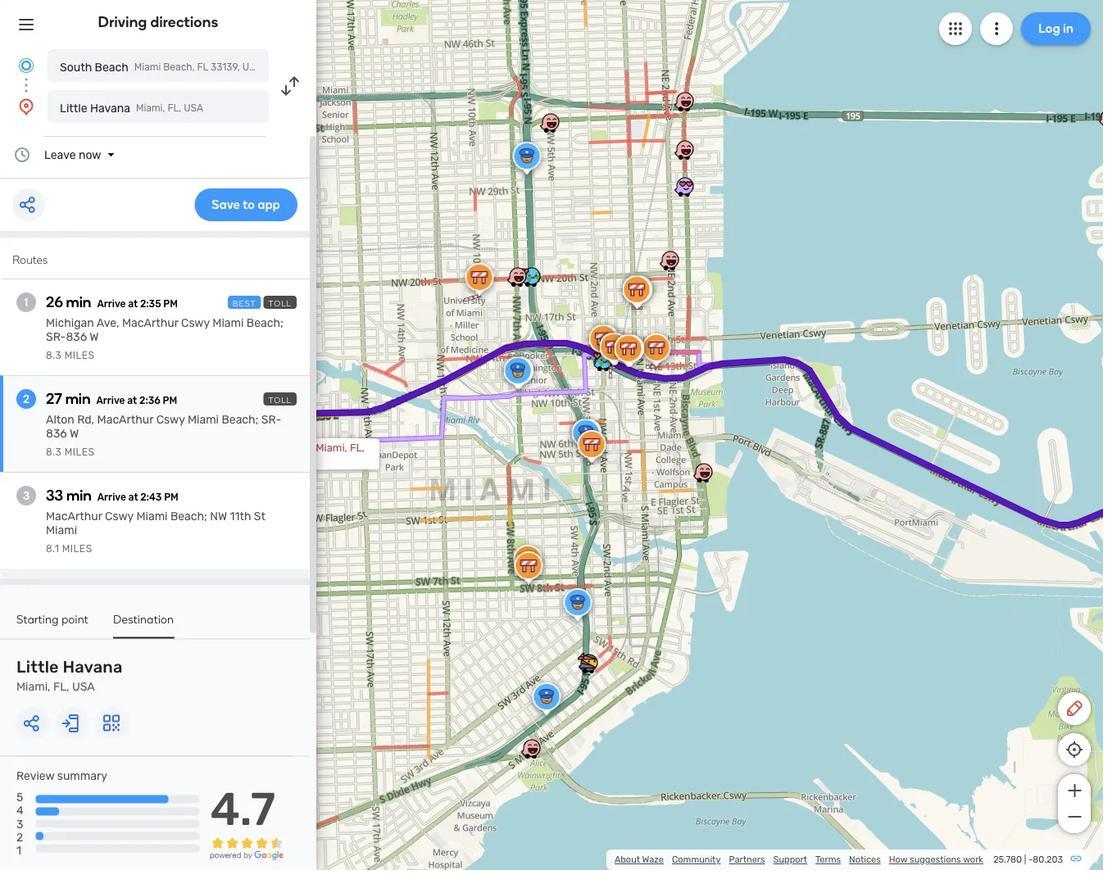 Task type: vqa. For each thing, say whether or not it's contained in the screenshot.
first QUEENS from the top
no



Task type: locate. For each thing, give the bounding box(es) containing it.
usa right 33139,
[[242, 61, 262, 73]]

havana down 'point'
[[63, 658, 123, 677]]

1 vertical spatial fl,
[[350, 442, 365, 454]]

havana
[[90, 101, 130, 115], [63, 658, 123, 677]]

pm
[[163, 298, 178, 310], [163, 395, 177, 406], [164, 492, 178, 503]]

0 vertical spatial macarthur
[[122, 316, 178, 330]]

pencil image
[[1065, 699, 1084, 719]]

sr- for 26 min
[[46, 330, 66, 344]]

review
[[16, 770, 54, 783]]

miami, inside little havana, miami, fl, usa
[[316, 442, 347, 454]]

0 vertical spatial 836
[[66, 330, 87, 344]]

beach
[[95, 60, 128, 74]]

havana down beach
[[90, 101, 130, 115]]

partners link
[[729, 854, 765, 865]]

1 vertical spatial 1
[[16, 844, 21, 857]]

min up the michigan
[[66, 293, 91, 311]]

2 vertical spatial miami,
[[16, 680, 50, 694]]

0 vertical spatial cswy
[[181, 316, 210, 330]]

cswy
[[181, 316, 210, 330], [156, 413, 185, 427], [105, 510, 134, 523]]

zoom in image
[[1064, 781, 1085, 801]]

starting
[[16, 612, 59, 626]]

w down "ave,"
[[90, 330, 99, 344]]

pm inside 33 min arrive at 2:43 pm
[[164, 492, 178, 503]]

8.3 for 27 min
[[46, 447, 62, 458]]

1 8.3 from the top
[[46, 350, 62, 361]]

836 for 27
[[46, 427, 67, 440]]

alton rd, macarthur cswy miami beach; sr- 836 w 8.3 miles
[[46, 413, 281, 458]]

836 for 26
[[66, 330, 87, 344]]

usa inside little havana, miami, fl, usa
[[245, 453, 266, 466]]

5
[[16, 791, 23, 804]]

0 vertical spatial miami,
[[136, 102, 165, 114]]

miles down rd,
[[64, 447, 95, 458]]

current location image
[[16, 56, 36, 75]]

1 vertical spatial w
[[70, 427, 79, 440]]

1 vertical spatial 8.3
[[46, 447, 62, 458]]

beach;
[[247, 316, 283, 330], [222, 413, 258, 427], [170, 510, 207, 523]]

miles right 8.1
[[62, 543, 92, 555]]

1 vertical spatial arrive
[[96, 395, 125, 406]]

1 horizontal spatial little
[[60, 101, 87, 115]]

27 min arrive at 2:36 pm
[[46, 390, 177, 408]]

1 vertical spatial miles
[[64, 447, 95, 458]]

2 vertical spatial cswy
[[105, 510, 134, 523]]

1 vertical spatial min
[[65, 390, 91, 408]]

-
[[1029, 854, 1033, 865]]

sr- down the michigan
[[46, 330, 66, 344]]

2 vertical spatial pm
[[164, 492, 178, 503]]

beach; inside the michigan ave, macarthur cswy miami beach; sr-836 w 8.3 miles
[[247, 316, 283, 330]]

2 8.3 from the top
[[46, 447, 62, 458]]

836 inside the michigan ave, macarthur cswy miami beach; sr-836 w 8.3 miles
[[66, 330, 87, 344]]

macarthur down 2:35
[[122, 316, 178, 330]]

alton
[[46, 413, 74, 427]]

2 down 4
[[16, 830, 23, 844]]

0 vertical spatial little havana miami, fl, usa
[[60, 101, 203, 115]]

suggestions
[[910, 854, 961, 865]]

directions
[[150, 13, 218, 31]]

2 vertical spatial beach;
[[170, 510, 207, 523]]

26
[[46, 293, 63, 311]]

836 down alton
[[46, 427, 67, 440]]

nw
[[210, 510, 227, 523]]

33 min arrive at 2:43 pm
[[46, 487, 178, 504]]

pm right 2:36
[[163, 395, 177, 406]]

1 vertical spatial beach;
[[222, 413, 258, 427]]

0 horizontal spatial 1
[[16, 844, 21, 857]]

toll up havana,
[[268, 395, 292, 405]]

27
[[46, 390, 62, 408]]

min for 27 min
[[65, 390, 91, 408]]

8.1
[[46, 543, 59, 555]]

2 horizontal spatial little
[[245, 442, 271, 454]]

2:43
[[140, 492, 162, 503]]

836
[[66, 330, 87, 344], [46, 427, 67, 440]]

macarthur inside 'alton rd, macarthur cswy miami beach; sr- 836 w 8.3 miles'
[[97, 413, 153, 427]]

arrive inside 33 min arrive at 2:43 pm
[[97, 492, 126, 503]]

arrive up "ave,"
[[97, 298, 126, 310]]

1 vertical spatial 836
[[46, 427, 67, 440]]

836 inside 'alton rd, macarthur cswy miami beach; sr- 836 w 8.3 miles'
[[46, 427, 67, 440]]

leave now
[[44, 148, 101, 161]]

little down "starting point" button
[[16, 658, 59, 677]]

arrive left 2:43
[[97, 492, 126, 503]]

1 vertical spatial pm
[[163, 395, 177, 406]]

1 horizontal spatial 1
[[24, 295, 28, 309]]

pm right 2:43
[[164, 492, 178, 503]]

macarthur inside the michigan ave, macarthur cswy miami beach; sr-836 w 8.3 miles
[[122, 316, 178, 330]]

beach; left nw
[[170, 510, 207, 523]]

community
[[672, 854, 721, 865]]

now
[[79, 148, 101, 161]]

3 left 33
[[23, 489, 30, 503]]

at inside 26 min arrive at 2:35 pm
[[128, 298, 138, 310]]

1 horizontal spatial fl,
[[168, 102, 181, 114]]

0 vertical spatial toll
[[268, 298, 292, 308]]

toll right best
[[268, 298, 292, 308]]

little havana miami, fl, usa down beach
[[60, 101, 203, 115]]

8.3 for 26 min
[[46, 350, 62, 361]]

miles down the michigan
[[64, 350, 95, 361]]

little havana miami, fl, usa
[[60, 101, 203, 115], [16, 658, 123, 694]]

1 vertical spatial at
[[127, 395, 137, 406]]

at inside 33 min arrive at 2:43 pm
[[128, 492, 138, 503]]

sr- inside the michigan ave, macarthur cswy miami beach; sr-836 w 8.3 miles
[[46, 330, 66, 344]]

0 vertical spatial fl,
[[168, 102, 181, 114]]

about waze link
[[615, 854, 664, 865]]

0 vertical spatial havana
[[90, 101, 130, 115]]

80.203
[[1033, 854, 1063, 865]]

1 vertical spatial cswy
[[156, 413, 185, 427]]

link image
[[1069, 852, 1083, 865]]

1 vertical spatial little
[[245, 442, 271, 454]]

2 vertical spatial min
[[66, 487, 92, 504]]

2
[[23, 392, 29, 406], [16, 830, 23, 844]]

0 vertical spatial arrive
[[97, 298, 126, 310]]

little havana miami, fl, usa down "starting point" button
[[16, 658, 123, 694]]

2 vertical spatial at
[[128, 492, 138, 503]]

fl,
[[168, 102, 181, 114], [350, 442, 365, 454], [53, 680, 69, 694]]

0 vertical spatial w
[[90, 330, 99, 344]]

miami
[[134, 61, 161, 73], [213, 316, 244, 330], [188, 413, 219, 427], [136, 510, 168, 523], [46, 524, 77, 537]]

8.3 down the michigan
[[46, 350, 62, 361]]

cswy for 26 min
[[181, 316, 210, 330]]

toll
[[268, 298, 292, 308], [268, 395, 292, 405]]

33
[[46, 487, 63, 504]]

pm right 2:35
[[163, 298, 178, 310]]

at for 27 min
[[127, 395, 137, 406]]

fl, down "starting point" button
[[53, 680, 69, 694]]

usa
[[242, 61, 262, 73], [184, 102, 203, 114], [245, 453, 266, 466], [72, 680, 95, 694]]

at left 2:36
[[127, 395, 137, 406]]

0 vertical spatial 1
[[24, 295, 28, 309]]

w inside 'alton rd, macarthur cswy miami beach; sr- 836 w 8.3 miles'
[[70, 427, 79, 440]]

miami inside 'alton rd, macarthur cswy miami beach; sr- 836 w 8.3 miles'
[[188, 413, 219, 427]]

2 vertical spatial macarthur
[[46, 510, 102, 523]]

beach; up little havana, miami, fl, usa
[[222, 413, 258, 427]]

at inside 27 min arrive at 2:36 pm
[[127, 395, 137, 406]]

w inside the michigan ave, macarthur cswy miami beach; sr-836 w 8.3 miles
[[90, 330, 99, 344]]

at left 2:35
[[128, 298, 138, 310]]

community link
[[672, 854, 721, 865]]

miles for 27 min
[[64, 447, 95, 458]]

2 vertical spatial little
[[16, 658, 59, 677]]

836 down the michigan
[[66, 330, 87, 344]]

little inside the 'little havana miami, fl, usa'
[[16, 658, 59, 677]]

0 horizontal spatial w
[[70, 427, 79, 440]]

2 horizontal spatial miami,
[[316, 442, 347, 454]]

8.3 inside 'alton rd, macarthur cswy miami beach; sr- 836 w 8.3 miles'
[[46, 447, 62, 458]]

cswy inside 'alton rd, macarthur cswy miami beach; sr- 836 w 8.3 miles'
[[156, 413, 185, 427]]

0 vertical spatial miles
[[64, 350, 95, 361]]

2 vertical spatial fl,
[[53, 680, 69, 694]]

macarthur for 27 min
[[97, 413, 153, 427]]

min
[[66, 293, 91, 311], [65, 390, 91, 408], [66, 487, 92, 504]]

2 vertical spatial arrive
[[97, 492, 126, 503]]

sr-
[[46, 330, 66, 344], [261, 413, 281, 427]]

3 inside 5 4 3 2 1
[[16, 817, 23, 831]]

fl, down beach,
[[168, 102, 181, 114]]

1 down 4
[[16, 844, 21, 857]]

support link
[[773, 854, 807, 865]]

w down rd,
[[70, 427, 79, 440]]

8.3 inside the michigan ave, macarthur cswy miami beach; sr-836 w 8.3 miles
[[46, 350, 62, 361]]

ave,
[[97, 316, 119, 330]]

miami,
[[136, 102, 165, 114], [316, 442, 347, 454], [16, 680, 50, 694]]

2 inside 5 4 3 2 1
[[16, 830, 23, 844]]

2:36
[[139, 395, 160, 406]]

michigan ave, macarthur cswy miami beach; sr-836 w 8.3 miles
[[46, 316, 283, 361]]

0 horizontal spatial sr-
[[46, 330, 66, 344]]

at
[[128, 298, 138, 310], [127, 395, 137, 406], [128, 492, 138, 503]]

macarthur inside macarthur cswy miami beach; nw 11th st miami 8.1 miles
[[46, 510, 102, 523]]

macarthur down 27 min arrive at 2:36 pm
[[97, 413, 153, 427]]

arrive
[[97, 298, 126, 310], [96, 395, 125, 406], [97, 492, 126, 503]]

4.7
[[210, 782, 276, 836]]

fl, inside little havana, miami, fl, usa
[[350, 442, 365, 454]]

3 down 5
[[16, 817, 23, 831]]

little left havana,
[[245, 442, 271, 454]]

at for 33 min
[[128, 492, 138, 503]]

arrive inside 27 min arrive at 2:36 pm
[[96, 395, 125, 406]]

min up rd,
[[65, 390, 91, 408]]

0 vertical spatial sr-
[[46, 330, 66, 344]]

terms
[[815, 854, 841, 865]]

miles inside the michigan ave, macarthur cswy miami beach; sr-836 w 8.3 miles
[[64, 350, 95, 361]]

0 vertical spatial pm
[[163, 298, 178, 310]]

destination
[[113, 612, 174, 626]]

work
[[963, 854, 983, 865]]

south
[[60, 60, 92, 74]]

fl, right havana,
[[350, 442, 365, 454]]

miami inside the michigan ave, macarthur cswy miami beach; sr-836 w 8.3 miles
[[213, 316, 244, 330]]

1 horizontal spatial w
[[90, 330, 99, 344]]

at left 2:43
[[128, 492, 138, 503]]

little havana, miami, fl, usa
[[245, 442, 365, 466]]

beach; inside macarthur cswy miami beach; nw 11th st miami 8.1 miles
[[170, 510, 207, 523]]

arrive left 2:36
[[96, 395, 125, 406]]

2 vertical spatial miles
[[62, 543, 92, 555]]

1 horizontal spatial miami,
[[136, 102, 165, 114]]

macarthur down 33
[[46, 510, 102, 523]]

miles inside 'alton rd, macarthur cswy miami beach; sr- 836 w 8.3 miles'
[[64, 447, 95, 458]]

2 horizontal spatial fl,
[[350, 442, 365, 454]]

min for 26 min
[[66, 293, 91, 311]]

driving
[[98, 13, 147, 31]]

miami, down south beach miami beach, fl 33139, usa
[[136, 102, 165, 114]]

1
[[24, 295, 28, 309], [16, 844, 21, 857]]

about waze community partners support terms notices how suggestions work
[[615, 854, 983, 865]]

miles
[[64, 350, 95, 361], [64, 447, 95, 458], [62, 543, 92, 555]]

min right 33
[[66, 487, 92, 504]]

leave
[[44, 148, 76, 161]]

8.3 down alton
[[46, 447, 62, 458]]

3
[[23, 489, 30, 503], [16, 817, 23, 831]]

starting point button
[[16, 612, 89, 637]]

0 horizontal spatial little
[[16, 658, 59, 677]]

arrive inside 26 min arrive at 2:35 pm
[[97, 298, 126, 310]]

0 vertical spatial 3
[[23, 489, 30, 503]]

w
[[90, 330, 99, 344], [70, 427, 79, 440]]

beach; inside 'alton rd, macarthur cswy miami beach; sr- 836 w 8.3 miles'
[[222, 413, 258, 427]]

pm for 26 min
[[163, 298, 178, 310]]

0 vertical spatial little
[[60, 101, 87, 115]]

0 vertical spatial min
[[66, 293, 91, 311]]

1 vertical spatial 3
[[16, 817, 23, 831]]

1 vertical spatial sr-
[[261, 413, 281, 427]]

how
[[889, 854, 907, 865]]

usa down "fl"
[[184, 102, 203, 114]]

cswy inside the michigan ave, macarthur cswy miami beach; sr-836 w 8.3 miles
[[181, 316, 210, 330]]

2 left 27
[[23, 392, 29, 406]]

1 horizontal spatial sr-
[[261, 413, 281, 427]]

pm inside 27 min arrive at 2:36 pm
[[163, 395, 177, 406]]

1 left 26
[[24, 295, 28, 309]]

0 vertical spatial beach;
[[247, 316, 283, 330]]

sr- inside 'alton rd, macarthur cswy miami beach; sr- 836 w 8.3 miles'
[[261, 413, 281, 427]]

0 vertical spatial 8.3
[[46, 350, 62, 361]]

8.3
[[46, 350, 62, 361], [46, 447, 62, 458]]

1 vertical spatial 2
[[16, 830, 23, 844]]

miami, down "starting point" button
[[16, 680, 50, 694]]

sr- up havana,
[[261, 413, 281, 427]]

how suggestions work link
[[889, 854, 983, 865]]

miami, right havana,
[[316, 442, 347, 454]]

0 vertical spatial at
[[128, 298, 138, 310]]

little down south
[[60, 101, 87, 115]]

clock image
[[12, 145, 32, 165]]

1 vertical spatial miami,
[[316, 442, 347, 454]]

1 vertical spatial toll
[[268, 395, 292, 405]]

pm inside 26 min arrive at 2:35 pm
[[163, 298, 178, 310]]

1 vertical spatial macarthur
[[97, 413, 153, 427]]

1 toll from the top
[[268, 298, 292, 308]]

25.780
[[993, 854, 1022, 865]]

usa left havana,
[[245, 453, 266, 466]]

little
[[60, 101, 87, 115], [245, 442, 271, 454], [16, 658, 59, 677]]

routes
[[12, 253, 48, 267]]

summary
[[57, 770, 107, 783]]

beach; down best
[[247, 316, 283, 330]]

macarthur
[[122, 316, 178, 330], [97, 413, 153, 427], [46, 510, 102, 523]]



Task type: describe. For each thing, give the bounding box(es) containing it.
11th
[[230, 510, 251, 523]]

arrive for 27 min
[[96, 395, 125, 406]]

notices
[[849, 854, 881, 865]]

driving directions
[[98, 13, 218, 31]]

miles for 26 min
[[64, 350, 95, 361]]

south beach miami beach, fl 33139, usa
[[60, 60, 262, 74]]

arrive for 26 min
[[97, 298, 126, 310]]

at for 26 min
[[128, 298, 138, 310]]

miles inside macarthur cswy miami beach; nw 11th st miami 8.1 miles
[[62, 543, 92, 555]]

min for 33 min
[[66, 487, 92, 504]]

support
[[773, 854, 807, 865]]

macarthur for 26 min
[[122, 316, 178, 330]]

2:35
[[140, 298, 161, 310]]

5 4 3 2 1
[[16, 791, 24, 857]]

1 vertical spatial little havana miami, fl, usa
[[16, 658, 123, 694]]

st
[[254, 510, 266, 523]]

terms link
[[815, 854, 841, 865]]

cswy for 27 min
[[156, 413, 185, 427]]

33139,
[[211, 61, 240, 73]]

fl
[[197, 61, 208, 73]]

review summary
[[16, 770, 107, 783]]

2 toll from the top
[[268, 395, 292, 405]]

zoom out image
[[1064, 807, 1085, 827]]

usa down 'point'
[[72, 680, 95, 694]]

best
[[233, 298, 256, 308]]

macarthur cswy miami beach; nw 11th st miami 8.1 miles
[[46, 510, 266, 555]]

little inside little havana, miami, fl, usa
[[245, 442, 271, 454]]

cswy inside macarthur cswy miami beach; nw 11th st miami 8.1 miles
[[105, 510, 134, 523]]

location image
[[16, 97, 36, 116]]

25.780 | -80.203
[[993, 854, 1063, 865]]

0 vertical spatial 2
[[23, 392, 29, 406]]

miami inside south beach miami beach, fl 33139, usa
[[134, 61, 161, 73]]

destination button
[[113, 612, 174, 639]]

1 vertical spatial havana
[[63, 658, 123, 677]]

0 horizontal spatial fl,
[[53, 680, 69, 694]]

beach; for 27 min
[[222, 413, 258, 427]]

arrive for 33 min
[[97, 492, 126, 503]]

michigan
[[46, 316, 94, 330]]

havana,
[[273, 442, 313, 454]]

about
[[615, 854, 640, 865]]

1 inside 5 4 3 2 1
[[16, 844, 21, 857]]

point
[[62, 612, 89, 626]]

sr- for 27 min
[[261, 413, 281, 427]]

w for 26 min
[[90, 330, 99, 344]]

0 horizontal spatial miami,
[[16, 680, 50, 694]]

usa inside south beach miami beach, fl 33139, usa
[[242, 61, 262, 73]]

|
[[1024, 854, 1026, 865]]

w for 27 min
[[70, 427, 79, 440]]

pm for 33 min
[[164, 492, 178, 503]]

pm for 27 min
[[163, 395, 177, 406]]

notices link
[[849, 854, 881, 865]]

rd,
[[77, 413, 94, 427]]

26 min arrive at 2:35 pm
[[46, 293, 178, 311]]

waze
[[642, 854, 664, 865]]

partners
[[729, 854, 765, 865]]

beach; for 26 min
[[247, 316, 283, 330]]

4
[[16, 804, 24, 818]]

starting point
[[16, 612, 89, 626]]

beach,
[[163, 61, 195, 73]]



